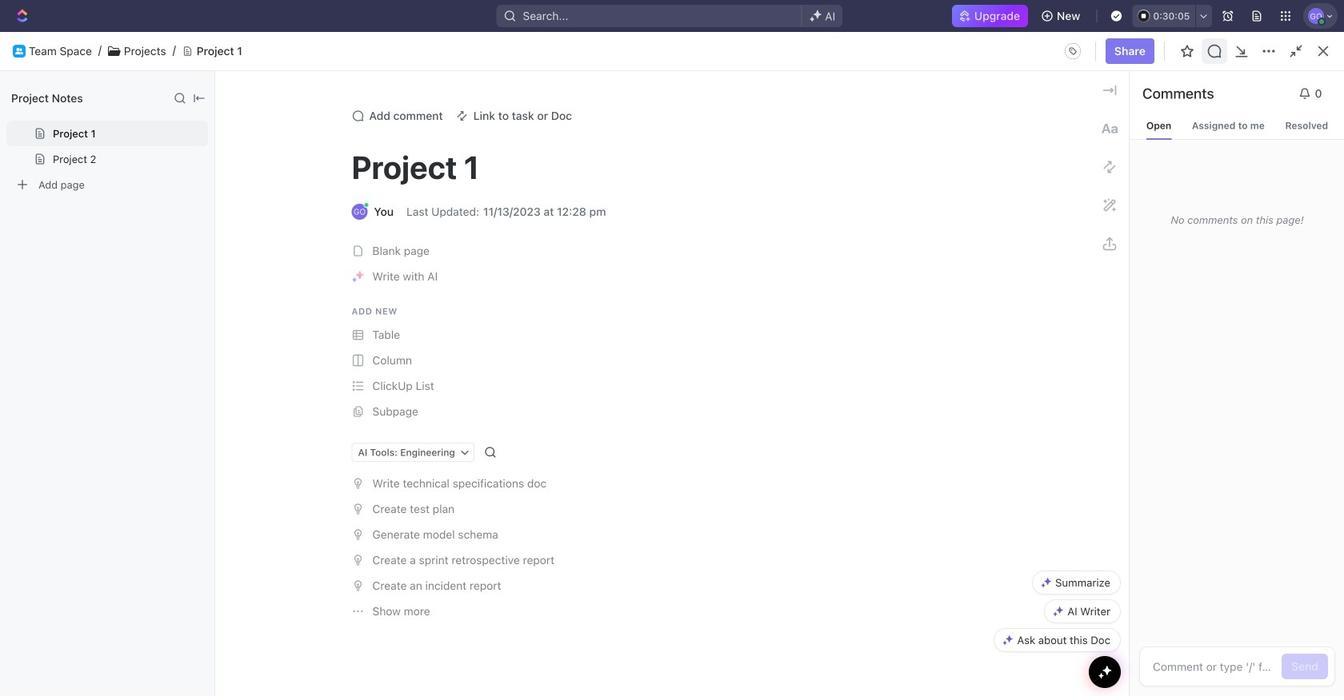 Task type: describe. For each thing, give the bounding box(es) containing it.
sidebar navigation
[[0, 56, 204, 697]]

dropdown menu image
[[1060, 38, 1085, 64]]

4 row from the top
[[242, 533, 1306, 562]]

1 row from the top
[[242, 452, 1306, 478]]

user group image
[[15, 48, 23, 54]]



Task type: vqa. For each thing, say whether or not it's contained in the screenshot.
row
yes



Task type: locate. For each thing, give the bounding box(es) containing it.
table
[[242, 452, 1306, 562]]

2 row from the top
[[242, 477, 1306, 506]]

column header
[[1022, 452, 1150, 478]]

row
[[242, 452, 1306, 478], [242, 477, 1306, 506], [242, 505, 1306, 534], [242, 533, 1306, 562]]

cell
[[1022, 478, 1150, 505], [1022, 506, 1150, 533], [548, 534, 708, 561], [1022, 534, 1150, 561]]

tab list
[[242, 414, 639, 452]]

3 row from the top
[[242, 505, 1306, 534]]



